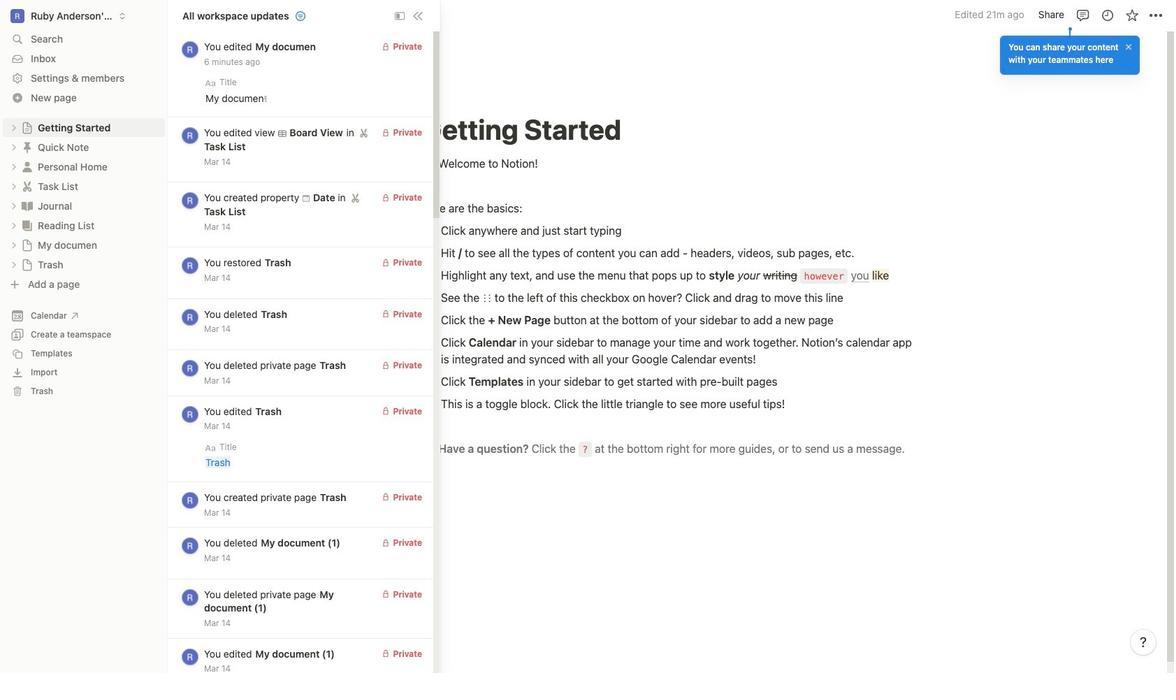 Task type: describe. For each thing, give the bounding box(es) containing it.
change page icon image for 1st open image from the bottom of the page
[[21, 258, 34, 271]]

change page icon image for third open icon from the bottom
[[20, 179, 34, 193]]

3 open image from the top
[[10, 182, 18, 190]]

👋 image
[[422, 154, 436, 172]]

change page icon image for 5th open icon from the bottom
[[21, 121, 34, 134]]

close inbox image
[[412, 10, 424, 21]]

comments image
[[1076, 8, 1090, 22]]

1 open image from the top
[[10, 143, 18, 151]]

2 open image from the top
[[10, 241, 18, 249]]

change page icon image for second open icon
[[20, 160, 34, 174]]

updates image
[[1101, 8, 1115, 22]]



Task type: locate. For each thing, give the bounding box(es) containing it.
1 vertical spatial open image
[[10, 241, 18, 249]]

change page icon image for 1st open icon from the bottom of the page
[[20, 218, 34, 232]]

👉 image
[[422, 439, 436, 457]]

favorite image
[[1125, 8, 1139, 22]]

change page icon image for first open image from the top of the page
[[20, 140, 34, 154]]

5 open image from the top
[[10, 221, 18, 230]]

change page icon image for second open icon from the bottom of the page
[[20, 199, 34, 213]]

open image
[[10, 143, 18, 151], [10, 241, 18, 249], [10, 260, 18, 269]]

2 vertical spatial open image
[[10, 260, 18, 269]]

filter notifications image
[[295, 10, 306, 21]]

change page icon image for 2nd open image from the top
[[21, 239, 34, 251]]

1 open image from the top
[[10, 123, 18, 132]]

2 open image from the top
[[10, 163, 18, 171]]

3 open image from the top
[[10, 260, 18, 269]]

open image
[[10, 123, 18, 132], [10, 163, 18, 171], [10, 182, 18, 190], [10, 202, 18, 210], [10, 221, 18, 230]]

change page icon image
[[21, 121, 34, 134], [20, 140, 34, 154], [20, 160, 34, 174], [20, 179, 34, 193], [20, 199, 34, 213], [20, 218, 34, 232], [21, 239, 34, 251], [21, 258, 34, 271]]

feed
[[168, 31, 433, 673]]

0 vertical spatial open image
[[10, 143, 18, 151]]

4 open image from the top
[[10, 202, 18, 210]]

turn on panel mode image
[[395, 11, 405, 21]]



Task type: vqa. For each thing, say whether or not it's contained in the screenshot.
8th Open icon
no



